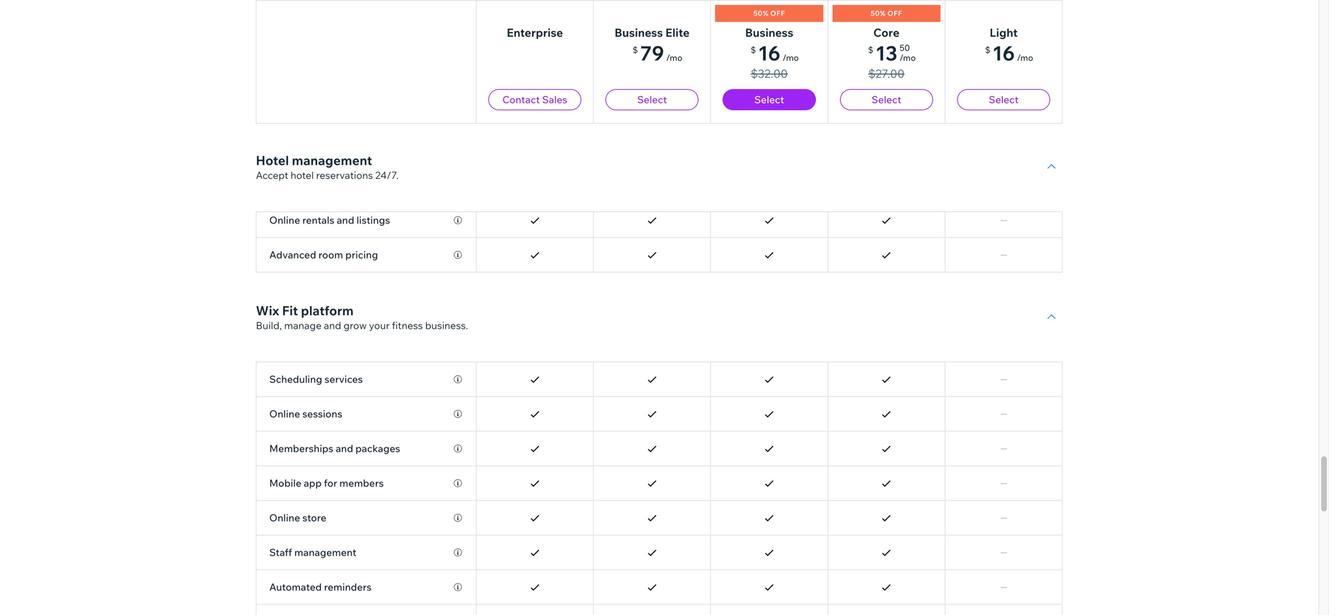 Task type: locate. For each thing, give the bounding box(es) containing it.
/mo
[[666, 52, 683, 63], [783, 52, 799, 63], [900, 52, 916, 63], [1017, 52, 1033, 63]]

select down $32.00
[[754, 93, 784, 106]]

/mo right 79 on the top left of the page
[[666, 52, 683, 63]]

1 50% from the left
[[754, 9, 769, 18]]

2 business from the left
[[745, 25, 794, 40]]

light
[[990, 25, 1018, 40]]

contact sales button
[[488, 89, 582, 110]]

4 /mo from the left
[[1017, 52, 1033, 63]]

scheduling services
[[269, 373, 363, 386]]

off up the core
[[888, 9, 902, 18]]

off up business $ 16 /mo $32.00
[[770, 9, 785, 18]]

management for restaurant management
[[326, 54, 406, 70]]

management inside hotel management accept hotel reservations 24/7.
[[292, 153, 372, 168]]

1 off from the left
[[770, 9, 785, 18]]

$ inside $ 16 /mo
[[985, 45, 991, 55]]

0 horizontal spatial 50%
[[754, 9, 769, 18]]

select down $ 16 /mo
[[989, 93, 1019, 106]]

0 horizontal spatial off
[[770, 9, 785, 18]]

/mo up $32.00
[[783, 52, 799, 63]]

business $ 16 /mo $32.00
[[745, 25, 799, 81]]

50% up the core
[[871, 9, 886, 18]]

16 down light
[[993, 41, 1015, 65]]

1 $ from the left
[[633, 45, 638, 55]]

room
[[319, 249, 343, 261]]

business up 79 on the top left of the page
[[615, 25, 663, 40]]

management
[[326, 54, 406, 70], [292, 153, 372, 168], [294, 547, 356, 559]]

more
[[452, 70, 476, 83]]

reservations
[[316, 169, 373, 182]]

1 online from the top
[[269, 214, 300, 226]]

sessions
[[302, 408, 342, 420]]

your right grow
[[369, 320, 390, 332]]

2 50% off from the left
[[871, 9, 902, 18]]

24/7.
[[375, 169, 399, 182]]

automated reminders
[[269, 581, 372, 594]]

select button
[[606, 89, 699, 110], [723, 89, 816, 110], [840, 89, 933, 110], [957, 89, 1050, 110]]

2 /mo from the left
[[783, 52, 799, 63]]

50% off up the core
[[871, 9, 902, 18]]

elite
[[666, 25, 690, 40]]

1 /mo from the left
[[666, 52, 683, 63]]

contact
[[502, 93, 540, 106]]

2 vertical spatial online
[[269, 512, 300, 524]]

2 vertical spatial management
[[294, 547, 356, 559]]

$ down light
[[985, 45, 991, 55]]

1 vertical spatial management
[[292, 153, 372, 168]]

manage
[[284, 320, 322, 332]]

/mo right 13
[[900, 52, 916, 63]]

2 $ from the left
[[751, 45, 756, 55]]

core
[[874, 25, 900, 40]]

and inside restaurant management take orders online and run your restaurant more efficiently.
[[342, 70, 359, 83]]

your for restaurant management
[[379, 70, 400, 83]]

your right run
[[379, 70, 400, 83]]

4 $ from the left
[[985, 45, 991, 55]]

50% off up business $ 16 /mo $32.00
[[754, 9, 785, 18]]

$ 16 /mo
[[985, 41, 1033, 65]]

select button down 79 on the top left of the page
[[606, 89, 699, 110]]

0 vertical spatial your
[[379, 70, 400, 83]]

select button down $27.00
[[840, 89, 933, 110]]

online
[[312, 70, 340, 83]]

1 horizontal spatial business
[[745, 25, 794, 40]]

your
[[379, 70, 400, 83], [369, 320, 390, 332]]

50% off
[[754, 9, 785, 18], [871, 9, 902, 18]]

hotel management accept hotel reservations 24/7.
[[256, 153, 399, 182]]

business
[[615, 25, 663, 40], [745, 25, 794, 40]]

/mo down light
[[1017, 52, 1033, 63]]

rentals
[[302, 214, 334, 226]]

select down $27.00
[[872, 93, 902, 106]]

and left packages
[[336, 443, 353, 455]]

select button down $ 16 /mo
[[957, 89, 1050, 110]]

2 50% from the left
[[871, 9, 886, 18]]

services
[[325, 373, 363, 386]]

business up $32.00
[[745, 25, 794, 40]]

50% up business $ 16 /mo $32.00
[[754, 9, 769, 18]]

pricing
[[345, 249, 378, 261]]

0 horizontal spatial 16
[[758, 41, 781, 65]]

1 horizontal spatial 50% off
[[871, 9, 902, 18]]

and left run
[[342, 70, 359, 83]]

1 50% off from the left
[[754, 9, 785, 18]]

select down 79 on the top left of the page
[[637, 93, 667, 106]]

select
[[637, 93, 667, 106], [754, 93, 784, 106], [872, 93, 902, 106], [989, 93, 1019, 106]]

online left the store
[[269, 512, 300, 524]]

take
[[256, 70, 277, 83]]

wix
[[256, 303, 279, 319]]

and inside wix fit platform build, manage and grow your fitness business.
[[324, 320, 341, 332]]

off for 16
[[770, 9, 785, 18]]

1 business from the left
[[615, 25, 663, 40]]

$ left 13
[[868, 45, 874, 55]]

3 /mo from the left
[[900, 52, 916, 63]]

$
[[633, 45, 638, 55], [751, 45, 756, 55], [868, 45, 874, 55], [985, 45, 991, 55]]

automated
[[269, 581, 322, 594]]

off for 13
[[888, 9, 902, 18]]

hotel
[[291, 169, 314, 182]]

online down scheduling
[[269, 408, 300, 420]]

management up reservations
[[292, 153, 372, 168]]

online left the rentals
[[269, 214, 300, 226]]

management up automated reminders
[[294, 547, 356, 559]]

1 16 from the left
[[758, 41, 781, 65]]

app
[[304, 477, 322, 490]]

$ inside core $ 13 50 /mo $27.00
[[868, 45, 874, 55]]

online
[[269, 214, 300, 226], [269, 408, 300, 420], [269, 512, 300, 524]]

memberships
[[269, 443, 333, 455]]

online store
[[269, 512, 326, 524]]

restaurant
[[256, 54, 323, 70]]

16 up $32.00
[[758, 41, 781, 65]]

for
[[324, 477, 337, 490]]

and down platform
[[324, 320, 341, 332]]

50% off for 16
[[754, 9, 785, 18]]

off
[[770, 9, 785, 18], [888, 9, 902, 18]]

0 vertical spatial management
[[326, 54, 406, 70]]

$ up $32.00
[[751, 45, 756, 55]]

2 select button from the left
[[723, 89, 816, 110]]

0 vertical spatial online
[[269, 214, 300, 226]]

16 inside business $ 16 /mo $32.00
[[758, 41, 781, 65]]

packages
[[355, 443, 400, 455]]

1 horizontal spatial off
[[888, 9, 902, 18]]

fitness
[[392, 320, 423, 332]]

$ left 79 on the top left of the page
[[633, 45, 638, 55]]

3 online from the top
[[269, 512, 300, 524]]

50%
[[754, 9, 769, 18], [871, 9, 886, 18]]

management up run
[[326, 54, 406, 70]]

50% for 13
[[871, 9, 886, 18]]

your for wix fit platform
[[369, 320, 390, 332]]

management for hotel management
[[292, 153, 372, 168]]

business inside business elite $ 79 /mo
[[615, 25, 663, 40]]

business inside business $ 16 /mo $32.00
[[745, 25, 794, 40]]

and
[[342, 70, 359, 83], [337, 214, 354, 226], [324, 320, 341, 332], [336, 443, 353, 455]]

1 vertical spatial your
[[369, 320, 390, 332]]

3 $ from the left
[[868, 45, 874, 55]]

16
[[758, 41, 781, 65], [993, 41, 1015, 65]]

1 horizontal spatial 16
[[993, 41, 1015, 65]]

0 horizontal spatial 50% off
[[754, 9, 785, 18]]

2 select from the left
[[754, 93, 784, 106]]

1 select from the left
[[637, 93, 667, 106]]

/mo inside core $ 13 50 /mo $27.00
[[900, 52, 916, 63]]

your inside restaurant management take orders online and run your restaurant more efficiently.
[[379, 70, 400, 83]]

your inside wix fit platform build, manage and grow your fitness business.
[[369, 320, 390, 332]]

0 horizontal spatial business
[[615, 25, 663, 40]]

2 online from the top
[[269, 408, 300, 420]]

management inside restaurant management take orders online and run your restaurant more efficiently.
[[326, 54, 406, 70]]

scheduling
[[269, 373, 322, 386]]

contact sales
[[502, 93, 567, 106]]

mobile app for members
[[269, 477, 384, 490]]

1 horizontal spatial 50%
[[871, 9, 886, 18]]

2 off from the left
[[888, 9, 902, 18]]

select button down $32.00
[[723, 89, 816, 110]]

online for online store
[[269, 512, 300, 524]]

1 vertical spatial online
[[269, 408, 300, 420]]



Task type: vqa. For each thing, say whether or not it's contained in the screenshot.
/mo within the Business Elite $ 79 /mo
yes



Task type: describe. For each thing, give the bounding box(es) containing it.
listings
[[357, 214, 390, 226]]

online sessions
[[269, 408, 342, 420]]

$32.00
[[751, 67, 788, 81]]

orders
[[279, 70, 309, 83]]

restaurant management take orders online and run your restaurant more efficiently.
[[256, 54, 526, 83]]

advanced
[[269, 249, 316, 261]]

50
[[900, 42, 910, 53]]

13
[[876, 41, 898, 65]]

/mo inside $ 16 /mo
[[1017, 52, 1033, 63]]

1 select button from the left
[[606, 89, 699, 110]]

staff
[[269, 547, 292, 559]]

wix fit platform build, manage and grow your fitness business.
[[256, 303, 468, 332]]

mobile
[[269, 477, 301, 490]]

50% for 16
[[754, 9, 769, 18]]

3 select button from the left
[[840, 89, 933, 110]]

2 16 from the left
[[993, 41, 1015, 65]]

reminders
[[324, 581, 372, 594]]

$27.00
[[868, 67, 905, 81]]

and right the rentals
[[337, 214, 354, 226]]

$ inside business $ 16 /mo $32.00
[[751, 45, 756, 55]]

online for online rentals and listings
[[269, 214, 300, 226]]

business for $
[[615, 25, 663, 40]]

$ inside business elite $ 79 /mo
[[633, 45, 638, 55]]

business.
[[425, 320, 468, 332]]

4 select from the left
[[989, 93, 1019, 106]]

efficiently.
[[478, 70, 526, 83]]

members
[[339, 477, 384, 490]]

staff management
[[269, 547, 356, 559]]

advanced room pricing
[[269, 249, 378, 261]]

business for 16
[[745, 25, 794, 40]]

enterprise
[[507, 25, 563, 40]]

79
[[640, 41, 664, 65]]

business elite $ 79 /mo
[[615, 25, 690, 65]]

hotel
[[256, 153, 289, 168]]

memberships and packages
[[269, 443, 400, 455]]

restaurant
[[402, 70, 450, 83]]

run
[[362, 70, 377, 83]]

build,
[[256, 320, 282, 332]]

/mo inside business elite $ 79 /mo
[[666, 52, 683, 63]]

grow
[[344, 320, 367, 332]]

sales
[[542, 93, 567, 106]]

fit
[[282, 303, 298, 319]]

3 select from the left
[[872, 93, 902, 106]]

4 select button from the left
[[957, 89, 1050, 110]]

online rentals and listings
[[269, 214, 390, 226]]

50% off for 13
[[871, 9, 902, 18]]

/mo inside business $ 16 /mo $32.00
[[783, 52, 799, 63]]

online for online sessions
[[269, 408, 300, 420]]

accept
[[256, 169, 288, 182]]

store
[[302, 512, 326, 524]]

core $ 13 50 /mo $27.00
[[868, 25, 916, 81]]

platform
[[301, 303, 354, 319]]



